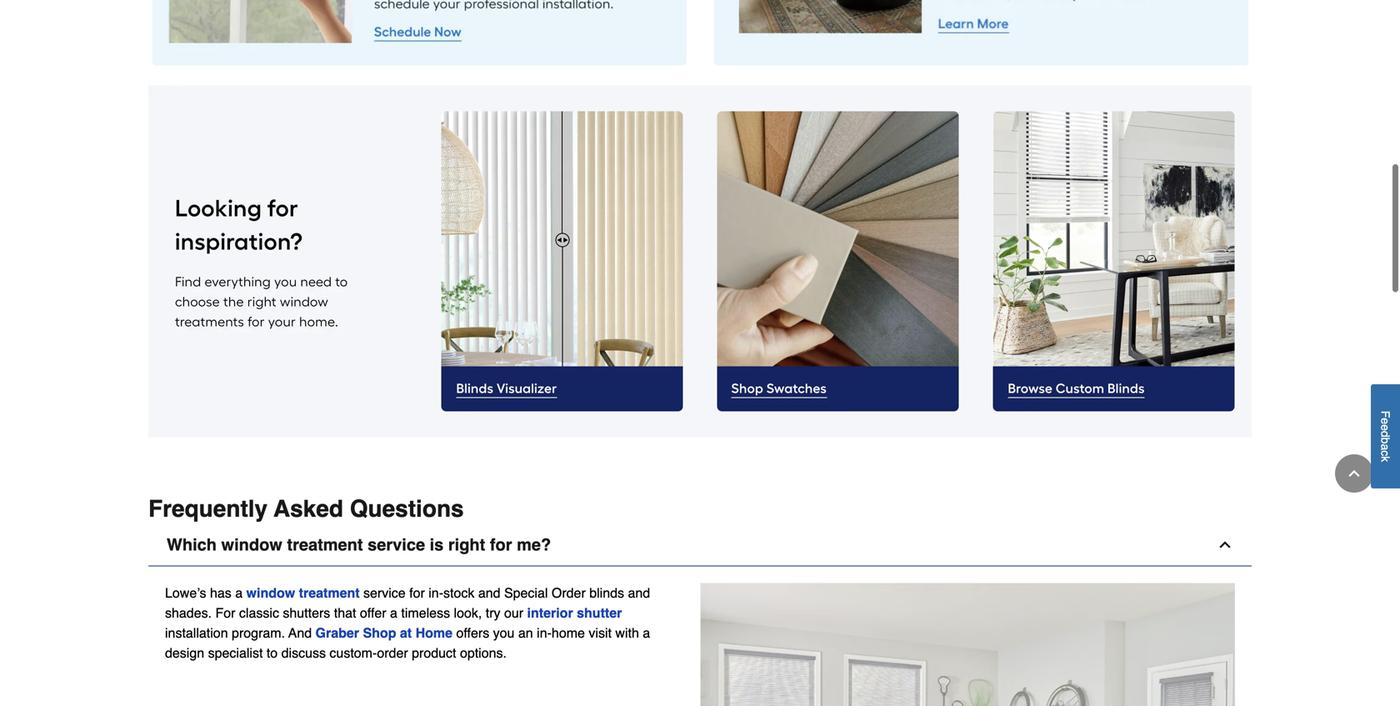 Task type: describe. For each thing, give the bounding box(es) containing it.
shop swatches. image
[[700, 85, 976, 437]]

asked
[[274, 496, 343, 522]]

blinds visualizer. image
[[424, 85, 700, 437]]

which
[[167, 535, 217, 554]]

offers
[[456, 625, 490, 641]]

frequently asked questions
[[148, 496, 464, 522]]

2 and from the left
[[628, 585, 650, 601]]

1 and from the left
[[478, 585, 501, 601]]

the interior of a garage with two windows and bikes, sports equipment and a b image
[[700, 583, 1235, 706]]

f e e d b a c k button
[[1371, 384, 1401, 489]]

c
[[1379, 450, 1393, 456]]

for
[[215, 605, 235, 621]]

a inside button
[[1379, 444, 1393, 451]]

browse custom blinds. image
[[976, 85, 1252, 437]]

special
[[504, 585, 548, 601]]

lowe's has a window treatment
[[165, 585, 360, 601]]

blinds, shades and shutters installation. image
[[152, 0, 687, 65]]

me?
[[517, 535, 551, 554]]

window treatment link
[[246, 585, 360, 601]]

timeless
[[401, 605, 450, 621]]

custom-
[[330, 645, 377, 661]]

shop
[[363, 625, 396, 641]]

design
[[165, 645, 204, 661]]

right
[[448, 535, 485, 554]]

treatment inside button
[[287, 535, 363, 554]]

and
[[289, 625, 312, 641]]

a inside offers you an in-home visit with a design specialist to discuss custom-order product options.
[[643, 625, 650, 641]]

an
[[518, 625, 533, 641]]

graber custom in-home design and installation. image
[[714, 0, 1249, 65]]

service for in-stock and special order blinds and shades. for classic shutters that offer a timeless look, try our
[[165, 585, 650, 621]]

f
[[1379, 411, 1393, 418]]

installation
[[165, 625, 228, 641]]

1 vertical spatial window
[[246, 585, 295, 601]]

product
[[412, 645, 456, 661]]

order
[[552, 585, 586, 601]]

stock
[[444, 585, 475, 601]]

k
[[1379, 456, 1393, 462]]

shutters
[[283, 605, 330, 621]]

looking for inspiration? find what you need to choose the right window treatments for your home. image
[[148, 85, 424, 437]]

try
[[486, 605, 501, 621]]

shutter
[[577, 605, 622, 621]]

classic
[[239, 605, 279, 621]]

our
[[504, 605, 524, 621]]

is
[[430, 535, 444, 554]]

chevron up image inside scroll to top element
[[1346, 465, 1363, 482]]

program.
[[232, 625, 285, 641]]

in- inside service for in-stock and special order blinds and shades. for classic shutters that offer a timeless look, try our
[[429, 585, 444, 601]]

interior
[[527, 605, 573, 621]]



Task type: vqa. For each thing, say whether or not it's contained in the screenshot.
'Extension Cords & Surge Protectors'
no



Task type: locate. For each thing, give the bounding box(es) containing it.
window up classic
[[246, 585, 295, 601]]

treatment up that at the left of page
[[299, 585, 360, 601]]

0 vertical spatial for
[[490, 535, 512, 554]]

1 horizontal spatial in-
[[537, 625, 552, 641]]

in- right an
[[537, 625, 552, 641]]

offers you an in-home visit with a design specialist to discuss custom-order product options.
[[165, 625, 650, 661]]

window
[[221, 535, 282, 554], [246, 585, 295, 601]]

in- up timeless
[[429, 585, 444, 601]]

treatment down asked
[[287, 535, 363, 554]]

e
[[1379, 418, 1393, 425], [1379, 425, 1393, 431]]

visit
[[589, 625, 612, 641]]

and up try
[[478, 585, 501, 601]]

1 e from the top
[[1379, 418, 1393, 425]]

0 vertical spatial window
[[221, 535, 282, 554]]

a right offer
[[390, 605, 398, 621]]

in- inside offers you an in-home visit with a design specialist to discuss custom-order product options.
[[537, 625, 552, 641]]

window inside button
[[221, 535, 282, 554]]

to
[[267, 645, 278, 661]]

e up the b
[[1379, 425, 1393, 431]]

treatment
[[287, 535, 363, 554], [299, 585, 360, 601]]

scroll to top element
[[1336, 454, 1374, 493]]

offer
[[360, 605, 386, 621]]

for inside service for in-stock and special order blinds and shades. for classic shutters that offer a timeless look, try our
[[409, 585, 425, 601]]

order
[[377, 645, 408, 661]]

for inside button
[[490, 535, 512, 554]]

service
[[368, 535, 425, 554], [363, 585, 406, 601]]

0 vertical spatial treatment
[[287, 535, 363, 554]]

which window treatment service is right for me? button
[[148, 524, 1252, 566]]

which window treatment service is right for me?
[[167, 535, 551, 554]]

0 vertical spatial in-
[[429, 585, 444, 601]]

service inside service for in-stock and special order blinds and shades. for classic shutters that offer a timeless look, try our
[[363, 585, 406, 601]]

1 vertical spatial service
[[363, 585, 406, 601]]

blinds
[[590, 585, 624, 601]]

1 vertical spatial treatment
[[299, 585, 360, 601]]

that
[[334, 605, 356, 621]]

0 horizontal spatial in-
[[429, 585, 444, 601]]

2 e from the top
[[1379, 425, 1393, 431]]

service down questions
[[368, 535, 425, 554]]

a right with
[[643, 625, 650, 641]]

a
[[1379, 444, 1393, 451], [235, 585, 243, 601], [390, 605, 398, 621], [643, 625, 650, 641]]

d
[[1379, 431, 1393, 438]]

with
[[616, 625, 639, 641]]

chevron up image inside which window treatment service is right for me? button
[[1217, 536, 1234, 553]]

chevron up image
[[1346, 465, 1363, 482], [1217, 536, 1234, 553]]

lowe's
[[165, 585, 206, 601]]

interior shutter link
[[527, 605, 622, 621]]

at
[[400, 625, 412, 641]]

specialist
[[208, 645, 263, 661]]

1 horizontal spatial and
[[628, 585, 650, 601]]

1 horizontal spatial chevron up image
[[1346, 465, 1363, 482]]

home
[[416, 625, 453, 641]]

has
[[210, 585, 232, 601]]

graber shop at home link
[[316, 625, 453, 641]]

a up k
[[1379, 444, 1393, 451]]

for up timeless
[[409, 585, 425, 601]]

graber
[[316, 625, 359, 641]]

and
[[478, 585, 501, 601], [628, 585, 650, 601]]

0 horizontal spatial for
[[409, 585, 425, 601]]

service inside button
[[368, 535, 425, 554]]

0 vertical spatial chevron up image
[[1346, 465, 1363, 482]]

window up 'lowe's has a window treatment'
[[221, 535, 282, 554]]

1 horizontal spatial for
[[490, 535, 512, 554]]

questions
[[350, 496, 464, 522]]

shades.
[[165, 605, 212, 621]]

discuss
[[281, 645, 326, 661]]

in-
[[429, 585, 444, 601], [537, 625, 552, 641]]

for left me?
[[490, 535, 512, 554]]

0 horizontal spatial chevron up image
[[1217, 536, 1234, 553]]

and right blinds
[[628, 585, 650, 601]]

a right has
[[235, 585, 243, 601]]

1 vertical spatial in-
[[537, 625, 552, 641]]

home
[[552, 625, 585, 641]]

1 vertical spatial for
[[409, 585, 425, 601]]

frequently
[[148, 496, 268, 522]]

a inside service for in-stock and special order blinds and shades. for classic shutters that offer a timeless look, try our
[[390, 605, 398, 621]]

you
[[493, 625, 515, 641]]

0 horizontal spatial and
[[478, 585, 501, 601]]

b
[[1379, 438, 1393, 444]]

0 vertical spatial service
[[368, 535, 425, 554]]

options.
[[460, 645, 507, 661]]

interior shutter installation program. and graber shop at home
[[165, 605, 622, 641]]

for
[[490, 535, 512, 554], [409, 585, 425, 601]]

f e e d b a c k
[[1379, 411, 1393, 462]]

1 vertical spatial chevron up image
[[1217, 536, 1234, 553]]

e up d
[[1379, 418, 1393, 425]]

service up offer
[[363, 585, 406, 601]]

look,
[[454, 605, 482, 621]]



